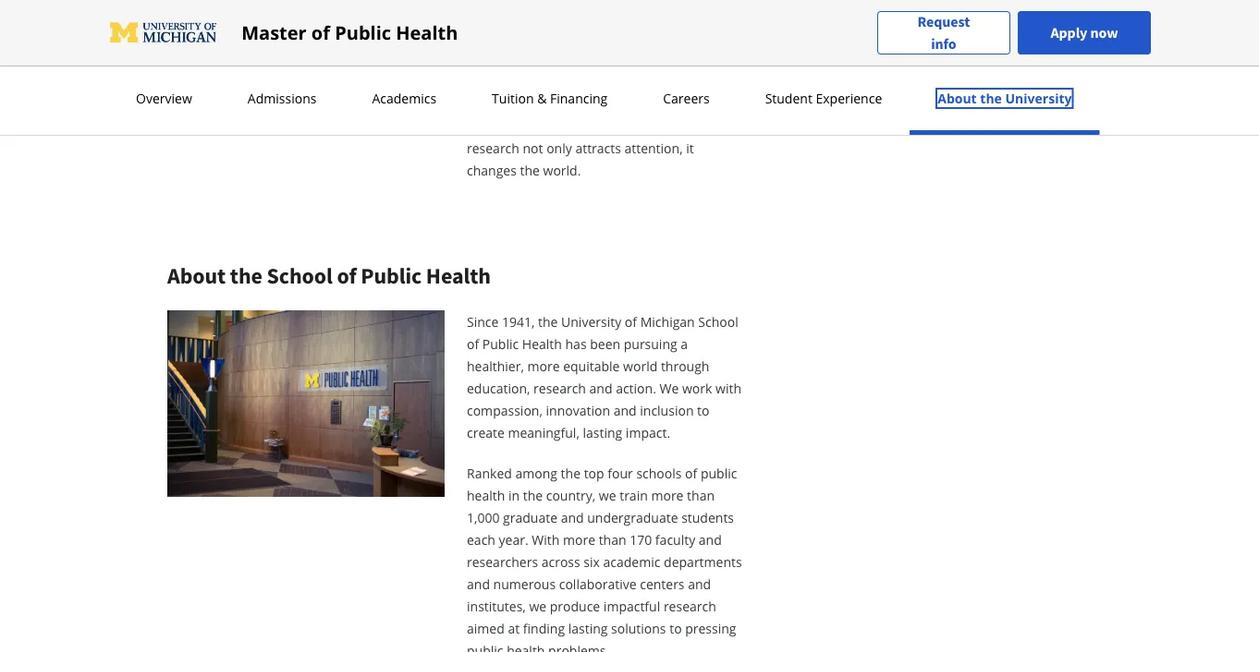 Task type: vqa. For each thing, say whether or not it's contained in the screenshot.
Governments
no



Task type: describe. For each thing, give the bounding box(es) containing it.
produce
[[550, 598, 600, 615]]

ranked
[[467, 465, 512, 482]]

researchers
[[467, 553, 538, 571]]

to inside ranked among the top four schools of public health in the country, we train more than 1,000 graduate and undergraduate students each year. with more than 170 faculty and researchers across six academic departments and numerous collaborative centers and institutes, we produce impactful research aimed at finding lasting solutions to pressing public health problems.
[[670, 620, 682, 638]]

has
[[565, 335, 587, 353]]

0 vertical spatial public
[[335, 20, 391, 45]]

and up institutes,
[[467, 576, 490, 593]]

country,
[[546, 487, 596, 504]]

problems.
[[548, 642, 610, 653]]

1 vertical spatial health
[[426, 262, 491, 289]]

students
[[682, 509, 734, 527]]

top
[[584, 465, 604, 482]]

in
[[509, 487, 520, 504]]

0 vertical spatial we
[[599, 487, 616, 504]]

student experience
[[765, 90, 882, 107]]

university of michigan image
[[108, 18, 219, 48]]

ranked among the top four schools of public health in the country, we train more than 1,000 graduate and undergraduate students each year. with more than 170 faculty and researchers across six academic departments and numerous collaborative centers and institutes, we produce impactful research aimed at finding lasting solutions to pressing public health problems.
[[467, 465, 742, 653]]

careers
[[663, 90, 710, 107]]

through
[[661, 357, 710, 375]]

0 vertical spatial health
[[396, 20, 458, 45]]

education,
[[467, 380, 530, 397]]

impactful
[[604, 598, 660, 615]]

master
[[242, 20, 307, 45]]

four
[[608, 465, 633, 482]]

meaningful,
[[508, 424, 580, 442]]

equitable
[[563, 357, 620, 375]]

about the university link
[[932, 90, 1078, 107]]

train
[[620, 487, 648, 504]]

six
[[584, 553, 600, 571]]

0 vertical spatial than
[[687, 487, 715, 504]]

to inside the since 1941, the university of michigan school of public health has been pursuing a healthier, more equitable world through education, research and action. we work with compassion, innovation and inclusion to create meaningful, lasting impact.
[[697, 402, 710, 419]]

collaborative
[[559, 576, 637, 593]]

michigan
[[641, 313, 695, 331]]

tuition & financing
[[492, 90, 608, 107]]

master of public health
[[242, 20, 458, 45]]

among
[[515, 465, 558, 482]]

1 vertical spatial more
[[651, 487, 684, 504]]

faculty
[[655, 531, 696, 549]]

1 horizontal spatial health
[[507, 642, 545, 653]]

0 horizontal spatial we
[[529, 598, 547, 615]]

1,000
[[467, 509, 500, 527]]

academic
[[603, 553, 661, 571]]

undergraduate
[[587, 509, 678, 527]]

university inside the since 1941, the university of michigan school of public health has been pursuing a healthier, more equitable world through education, research and action. we work with compassion, innovation and inclusion to create meaningful, lasting impact.
[[561, 313, 622, 331]]

pursuing
[[624, 335, 677, 353]]

work
[[682, 380, 712, 397]]

financing
[[550, 90, 608, 107]]

apply now button
[[1018, 11, 1151, 55]]

been
[[590, 335, 621, 353]]

overview
[[136, 90, 192, 107]]

request
[[918, 12, 970, 31]]

academics
[[372, 90, 437, 107]]

year.
[[499, 531, 529, 549]]

each
[[467, 531, 496, 549]]

careers link
[[658, 90, 715, 107]]

and down equitable
[[590, 380, 613, 397]]

schools
[[637, 465, 682, 482]]

action.
[[616, 380, 656, 397]]

pressing
[[685, 620, 737, 638]]

departments
[[664, 553, 742, 571]]

create
[[467, 424, 505, 442]]

innovation
[[546, 402, 610, 419]]

the inside the since 1941, the university of michigan school of public health has been pursuing a healthier, more equitable world through education, research and action. we work with compassion, innovation and inclusion to create meaningful, lasting impact.
[[538, 313, 558, 331]]

about for about the school of public health
[[167, 262, 226, 289]]

&
[[537, 90, 547, 107]]

admissions link
[[242, 90, 322, 107]]

with
[[716, 380, 742, 397]]

lasting inside the since 1941, the university of michigan school of public health has been pursuing a healthier, more equitable world through education, research and action. we work with compassion, innovation and inclusion to create meaningful, lasting impact.
[[583, 424, 623, 442]]

more inside the since 1941, the university of michigan school of public health has been pursuing a healthier, more equitable world through education, research and action. we work with compassion, innovation and inclusion to create meaningful, lasting impact.
[[528, 357, 560, 375]]

world
[[623, 357, 658, 375]]

research inside ranked among the top four schools of public health in the country, we train more than 1,000 graduate and undergraduate students each year. with more than 170 faculty and researchers across six academic departments and numerous collaborative centers and institutes, we produce impactful research aimed at finding lasting solutions to pressing public health problems.
[[664, 598, 716, 615]]

apply now
[[1051, 24, 1118, 42]]

now
[[1091, 24, 1118, 42]]

finding
[[523, 620, 565, 638]]

healthier,
[[467, 357, 524, 375]]

academics link
[[367, 90, 442, 107]]

student experience link
[[760, 90, 888, 107]]



Task type: locate. For each thing, give the bounding box(es) containing it.
1 horizontal spatial we
[[599, 487, 616, 504]]

1 vertical spatial university
[[561, 313, 622, 331]]

0 horizontal spatial than
[[599, 531, 627, 549]]

0 horizontal spatial more
[[528, 357, 560, 375]]

across
[[542, 553, 580, 571]]

0 horizontal spatial school
[[267, 262, 333, 289]]

a
[[681, 335, 688, 353]]

lasting
[[583, 424, 623, 442], [568, 620, 608, 638]]

1 vertical spatial research
[[664, 598, 716, 615]]

1 horizontal spatial school
[[698, 313, 739, 331]]

inclusion
[[640, 402, 694, 419]]

university down 'apply'
[[1006, 90, 1072, 107]]

health up the "1,000"
[[467, 487, 505, 504]]

about for about the university
[[938, 90, 977, 107]]

health up since on the left of the page
[[426, 262, 491, 289]]

170
[[630, 531, 652, 549]]

to left pressing on the right of the page
[[670, 620, 682, 638]]

aimed
[[467, 620, 505, 638]]

0 horizontal spatial public
[[467, 642, 503, 653]]

0 vertical spatial research
[[534, 380, 586, 397]]

school
[[267, 262, 333, 289], [698, 313, 739, 331]]

0 vertical spatial lasting
[[583, 424, 623, 442]]

and down departments
[[688, 576, 711, 593]]

more up the six
[[563, 531, 596, 549]]

we
[[660, 380, 679, 397]]

centers
[[640, 576, 685, 593]]

1 vertical spatial public
[[361, 262, 422, 289]]

0 horizontal spatial university
[[561, 313, 622, 331]]

than up "students"
[[687, 487, 715, 504]]

tuition
[[492, 90, 534, 107]]

experience
[[816, 90, 882, 107]]

since
[[467, 313, 499, 331]]

1 horizontal spatial to
[[697, 402, 710, 419]]

numerous
[[493, 576, 556, 593]]

1 horizontal spatial than
[[687, 487, 715, 504]]

1 horizontal spatial public
[[701, 465, 737, 482]]

0 vertical spatial school
[[267, 262, 333, 289]]

with
[[532, 531, 560, 549]]

1 vertical spatial we
[[529, 598, 547, 615]]

admissions
[[248, 90, 317, 107]]

tuition & financing link
[[486, 90, 613, 107]]

health up academics
[[396, 20, 458, 45]]

public
[[701, 465, 737, 482], [467, 642, 503, 653]]

to
[[697, 402, 710, 419], [670, 620, 682, 638]]

more down schools
[[651, 487, 684, 504]]

1 horizontal spatial research
[[664, 598, 716, 615]]

0 horizontal spatial research
[[534, 380, 586, 397]]

2 vertical spatial health
[[522, 335, 562, 353]]

request info button
[[877, 11, 1011, 55]]

0 vertical spatial to
[[697, 402, 710, 419]]

school inside the since 1941, the university of michigan school of public health has been pursuing a healthier, more equitable world through education, research and action. we work with compassion, innovation and inclusion to create meaningful, lasting impact.
[[698, 313, 739, 331]]

graduate
[[503, 509, 558, 527]]

1 horizontal spatial about
[[938, 90, 977, 107]]

1 vertical spatial to
[[670, 620, 682, 638]]

health down at
[[507, 642, 545, 653]]

0 vertical spatial more
[[528, 357, 560, 375]]

2 vertical spatial public
[[483, 335, 519, 353]]

0 vertical spatial about
[[938, 90, 977, 107]]

student
[[765, 90, 813, 107]]

lasting inside ranked among the top four schools of public health in the country, we train more than 1,000 graduate and undergraduate students each year. with more than 170 faculty and researchers across six academic departments and numerous collaborative centers and institutes, we produce impactful research aimed at finding lasting solutions to pressing public health problems.
[[568, 620, 608, 638]]

lasting up 'problems.'
[[568, 620, 608, 638]]

health down '1941,'
[[522, 335, 562, 353]]

1 vertical spatial than
[[599, 531, 627, 549]]

and down "students"
[[699, 531, 722, 549]]

research
[[534, 380, 586, 397], [664, 598, 716, 615]]

1 horizontal spatial more
[[563, 531, 596, 549]]

compassion,
[[467, 402, 543, 419]]

university up been at the bottom
[[561, 313, 622, 331]]

1 vertical spatial school
[[698, 313, 739, 331]]

to down work
[[697, 402, 710, 419]]

0 vertical spatial health
[[467, 487, 505, 504]]

research inside the since 1941, the university of michigan school of public health has been pursuing a healthier, more equitable world through education, research and action. we work with compassion, innovation and inclusion to create meaningful, lasting impact.
[[534, 380, 586, 397]]

the
[[980, 90, 1002, 107], [230, 262, 262, 289], [538, 313, 558, 331], [561, 465, 581, 482], [523, 487, 543, 504]]

public up "students"
[[701, 465, 737, 482]]

info
[[931, 35, 957, 53]]

and
[[590, 380, 613, 397], [614, 402, 637, 419], [561, 509, 584, 527], [699, 531, 722, 549], [467, 576, 490, 593], [688, 576, 711, 593]]

health
[[396, 20, 458, 45], [426, 262, 491, 289], [522, 335, 562, 353]]

institutes,
[[467, 598, 526, 615]]

since 1941, the university of michigan school of public health has been pursuing a healthier, more equitable world through education, research and action. we work with compassion, innovation and inclusion to create meaningful, lasting impact.
[[467, 313, 742, 442]]

and down action.
[[614, 402, 637, 419]]

solutions
[[611, 620, 666, 638]]

1 vertical spatial public
[[467, 642, 503, 653]]

we down four
[[599, 487, 616, 504]]

1941,
[[502, 313, 535, 331]]

0 horizontal spatial to
[[670, 620, 682, 638]]

request info
[[918, 12, 970, 53]]

research up innovation
[[534, 380, 586, 397]]

0 horizontal spatial health
[[467, 487, 505, 504]]

public inside the since 1941, the university of michigan school of public health has been pursuing a healthier, more equitable world through education, research and action. we work with compassion, innovation and inclusion to create meaningful, lasting impact.
[[483, 335, 519, 353]]

0 horizontal spatial about
[[167, 262, 226, 289]]

0 vertical spatial university
[[1006, 90, 1072, 107]]

than
[[687, 487, 715, 504], [599, 531, 627, 549]]

university
[[1006, 90, 1072, 107], [561, 313, 622, 331]]

1 vertical spatial health
[[507, 642, 545, 653]]

we
[[599, 487, 616, 504], [529, 598, 547, 615]]

than left "170"
[[599, 531, 627, 549]]

about the school of public health
[[167, 262, 491, 289]]

1 horizontal spatial university
[[1006, 90, 1072, 107]]

about the university
[[938, 90, 1072, 107]]

0 vertical spatial public
[[701, 465, 737, 482]]

of inside ranked among the top four schools of public health in the country, we train more than 1,000 graduate and undergraduate students each year. with more than 170 faculty and researchers across six academic departments and numerous collaborative centers and institutes, we produce impactful research aimed at finding lasting solutions to pressing public health problems.
[[685, 465, 697, 482]]

1 vertical spatial lasting
[[568, 620, 608, 638]]

we up finding
[[529, 598, 547, 615]]

at
[[508, 620, 520, 638]]

public down aimed on the bottom left of the page
[[467, 642, 503, 653]]

health
[[467, 487, 505, 504], [507, 642, 545, 653]]

more left equitable
[[528, 357, 560, 375]]

2 horizontal spatial more
[[651, 487, 684, 504]]

lasting down innovation
[[583, 424, 623, 442]]

health inside the since 1941, the university of michigan school of public health has been pursuing a healthier, more equitable world through education, research and action. we work with compassion, innovation and inclusion to create meaningful, lasting impact.
[[522, 335, 562, 353]]

1 vertical spatial about
[[167, 262, 226, 289]]

more
[[528, 357, 560, 375], [651, 487, 684, 504], [563, 531, 596, 549]]

impact.
[[626, 424, 670, 442]]

2 vertical spatial more
[[563, 531, 596, 549]]

overview link
[[130, 90, 198, 107]]

research up pressing on the right of the page
[[664, 598, 716, 615]]

apply
[[1051, 24, 1088, 42]]

about
[[938, 90, 977, 107], [167, 262, 226, 289]]

and down country,
[[561, 509, 584, 527]]



